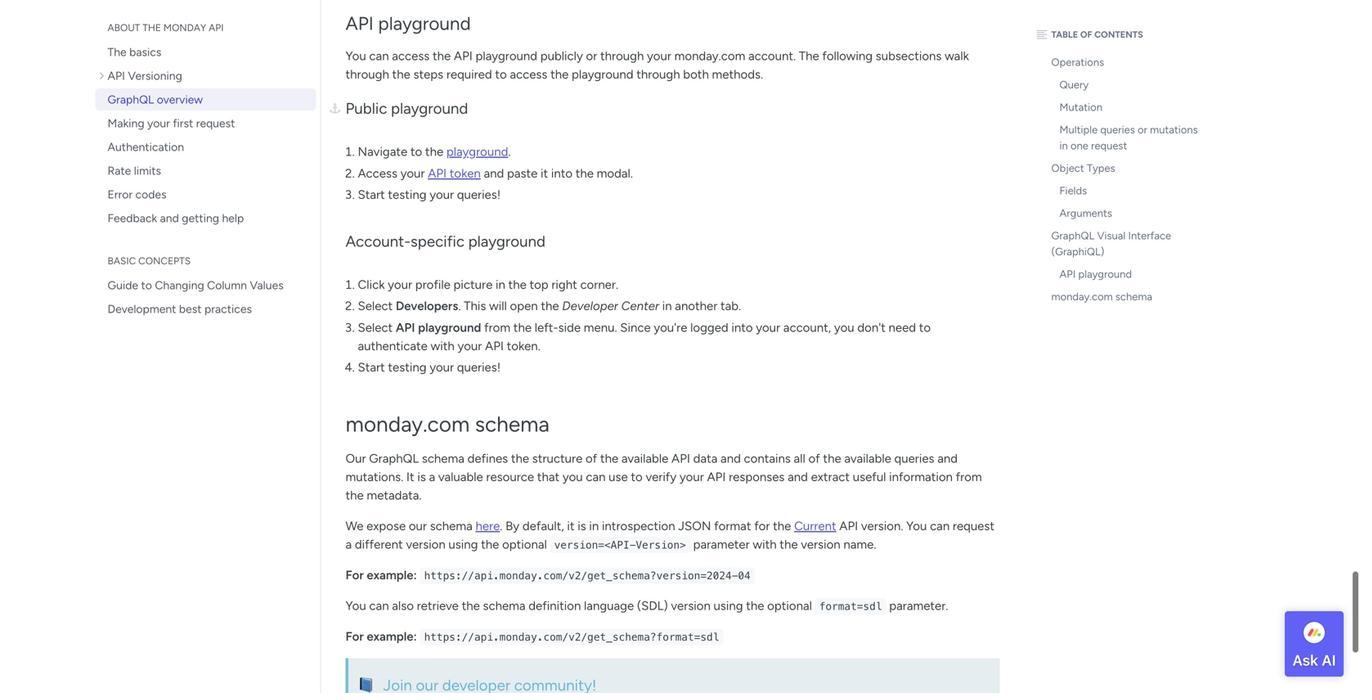 Task type: describe. For each thing, give the bounding box(es) containing it.
a inside api version. you can request a different version using the optional
[[346, 537, 352, 552]]

basics
[[129, 45, 161, 59]]

the inside "from the left-side menu. since you're logged into your account, you don't need to authenticate with your api token."
[[514, 320, 532, 335]]

schema right our on the bottom left of page
[[430, 519, 473, 534]]

guide to changing column values link
[[95, 274, 316, 296]]

api versioning link
[[95, 65, 316, 87]]

subsections
[[876, 49, 942, 63]]

to inside "from the left-side menu. since you're logged into your account, you don't need to authenticate with your api token."
[[919, 320, 931, 335]]

1 horizontal spatial optional
[[768, 599, 812, 613]]

or inside "you can access the api playground publicly or through your monday.com account. the following subsections walk through the steps required to access the playground through both methods."
[[586, 49, 598, 63]]

arguments link
[[1041, 202, 1213, 225]]

to inside navigate to the playground . access your api token and paste it into the modal. start testing your queries!
[[411, 145, 422, 159]]

making your first request link
[[95, 112, 316, 134]]

playground down publicly
[[572, 67, 634, 82]]

2 vertical spatial .
[[500, 519, 503, 534]]

playground link
[[447, 145, 508, 159]]

for for for example: https://api.monday.com/v2/get_schema?format=sdl
[[346, 629, 364, 644]]

expose
[[367, 519, 406, 534]]

is inside the our graphql schema defines the structure of the available api data and contains all of the available queries and mutations. it is a valuable resource that you can use to verify your api responses and extract useful information from the metadata.
[[418, 470, 426, 484]]

extract
[[811, 470, 850, 484]]

query
[[1060, 78, 1089, 91]]

. inside click your profile picture in the top right corner. select developers . this will open the developer center in another tab.
[[458, 299, 461, 313]]

api inside the api versioning link
[[108, 69, 125, 83]]

our
[[409, 519, 427, 534]]

guide
[[108, 278, 138, 292]]

definition
[[529, 599, 581, 613]]

metadata.
[[367, 488, 422, 503]]

for
[[755, 519, 770, 534]]

responses
[[729, 470, 785, 484]]

values
[[250, 278, 284, 292]]

0 horizontal spatial the
[[108, 45, 127, 59]]

playground up top
[[468, 232, 546, 250]]

version>
[[636, 539, 686, 551]]

playground down steps
[[391, 99, 468, 118]]

practices
[[205, 302, 252, 316]]

graphql inside the our graphql schema defines the structure of the available api data and contains all of the available queries and mutations. it is a valuable resource that you can use to verify your api responses and extract useful information from the metadata.
[[369, 451, 419, 466]]

can left also
[[369, 599, 389, 613]]

object types
[[1052, 162, 1116, 175]]

in up version=<api-
[[589, 519, 599, 534]]

don't
[[858, 320, 886, 335]]

api inside api version. you can request a different version using the optional
[[840, 519, 858, 534]]

through left "both"
[[637, 67, 680, 82]]

column
[[207, 278, 247, 292]]

authentication
[[108, 140, 184, 154]]

account,
[[784, 320, 831, 335]]

a inside the our graphql schema defines the structure of the available api data and contains all of the available queries and mutations. it is a valuable resource that you can use to verify your api responses and extract useful information from the metadata.
[[429, 470, 435, 484]]

public
[[346, 99, 387, 118]]

schema inside the our graphql schema defines the structure of the available api data and contains all of the available queries and mutations. it is a valuable resource that you can use to verify your api responses and extract useful information from the metadata.
[[422, 451, 465, 466]]

object types link
[[1033, 157, 1213, 180]]

authenticate
[[358, 339, 428, 353]]

schema down api playground link on the top right
[[1116, 290, 1153, 303]]

to inside "you can access the api playground publicly or through your monday.com account. the following subsections walk through the steps required to access the playground through both methods."
[[495, 67, 507, 82]]

rate limits
[[108, 164, 161, 178]]

version=<api-version> parameter with the version name.
[[554, 537, 877, 552]]

the right retrieve
[[462, 599, 480, 613]]

you're
[[654, 320, 688, 335]]

playground inside navigate to the playground . access your api token and paste it into the modal. start testing your queries!
[[447, 145, 508, 159]]

top
[[530, 277, 549, 292]]

click your profile picture in the top right corner. select developers . this will open the developer center in another tab.
[[358, 277, 741, 313]]

graphql overview link
[[95, 88, 316, 110]]

using inside api version. you can request a different version using the optional
[[449, 537, 478, 552]]

right
[[552, 277, 577, 292]]

show subpages for api versioning image
[[99, 70, 108, 81]]

your inside click your profile picture in the top right corner. select developers . this will open the developer center in another tab.
[[388, 277, 412, 292]]

ask
[[1293, 651, 1319, 669]]

start testing your queries!
[[358, 360, 501, 375]]

the left modal.
[[576, 166, 594, 181]]

by
[[506, 519, 520, 534]]

and down codes
[[160, 211, 179, 225]]

authentication link
[[95, 136, 316, 158]]

defines
[[468, 451, 508, 466]]

useful
[[853, 470, 887, 484]]

monday.com schema link
[[1033, 286, 1213, 308]]

you can access the api playground publicly or through your monday.com account. the following subsections walk through the steps required to access the playground through both methods.
[[346, 49, 969, 82]]

mutations.
[[346, 470, 404, 484]]

1 horizontal spatial is
[[578, 519, 586, 534]]

help
[[222, 211, 244, 225]]

. inside navigate to the playground . access your api token and paste it into the modal. start testing your queries!
[[508, 145, 511, 159]]

both
[[683, 67, 709, 82]]

error codes
[[108, 187, 167, 201]]

profile
[[415, 277, 451, 292]]

monday.com inside "you can access the api playground publicly or through your monday.com account. the following subsections walk through the steps required to access the playground through both methods."
[[675, 49, 746, 63]]

graphql overview
[[108, 92, 203, 106]]

queries inside the our graphql schema defines the structure of the available api data and contains all of the available queries and mutations. it is a valuable resource that you can use to verify your api responses and extract useful information from the metadata.
[[895, 451, 935, 466]]

it inside navigate to the playground . access your api token and paste it into the modal. start testing your queries!
[[541, 166, 548, 181]]

required
[[447, 67, 492, 82]]

navigate
[[358, 145, 408, 159]]

version.
[[861, 519, 904, 534]]

schema up the for example: https://api.monday.com/v2/get_schema?format=sdl
[[483, 599, 526, 613]]

and right data
[[721, 451, 741, 466]]

the up api token link
[[425, 145, 444, 159]]

start inside navigate to the playground . access your api token and paste it into the modal. start testing your queries!
[[358, 187, 385, 202]]

since
[[620, 320, 651, 335]]

the left steps
[[392, 67, 411, 82]]

developer
[[562, 299, 618, 313]]

api inside "from the left-side menu. since you're logged into your account, you don't need to authenticate with your api token."
[[485, 339, 504, 353]]

to right guide
[[141, 278, 152, 292]]

for for for example: https://api.monday.com/v2/get_schema?version=2024-04
[[346, 568, 364, 583]]

project logo image
[[1302, 619, 1328, 646]]

api playground link
[[1041, 263, 1213, 286]]

through right publicly
[[601, 49, 644, 63]]

operations link
[[1033, 51, 1213, 74]]

into inside navigate to the playground . access your api token and paste it into the modal. start testing your queries!
[[551, 166, 573, 181]]

about the monday api
[[108, 22, 224, 34]]

0 horizontal spatial api playground
[[346, 12, 471, 34]]

data
[[694, 451, 718, 466]]

retrieve
[[417, 599, 459, 613]]

playground up 'required'
[[476, 49, 538, 63]]

need
[[889, 320, 916, 335]]

the up resource
[[511, 451, 529, 466]]

open
[[510, 299, 538, 313]]

the left top
[[509, 277, 527, 292]]

arguments
[[1060, 207, 1113, 220]]

steps
[[414, 67, 444, 82]]

1 horizontal spatial using
[[714, 599, 743, 613]]

format=sdl
[[820, 600, 882, 613]]

different
[[355, 537, 403, 552]]

account-
[[346, 232, 411, 250]]

request inside multiple queries or mutations in one request
[[1092, 139, 1128, 152]]

1 vertical spatial monday.com
[[1052, 290, 1113, 303]]

playground up the monday.com schema link
[[1079, 268, 1132, 281]]

the down publicly
[[551, 67, 569, 82]]

fields
[[1060, 184, 1088, 197]]

token.
[[507, 339, 541, 353]]

you inside api version. you can request a different version using the optional
[[907, 519, 927, 534]]

and down all
[[788, 470, 808, 484]]

1 horizontal spatial version
[[671, 599, 711, 613]]

the up left-
[[541, 299, 559, 313]]

logged
[[691, 320, 729, 335]]

the basics link
[[95, 41, 316, 63]]

our
[[346, 451, 366, 466]]

1 vertical spatial with
[[753, 537, 777, 552]]

development best practices
[[108, 302, 252, 316]]

about
[[108, 22, 140, 34]]

you inside the our graphql schema defines the structure of the available api data and contains all of the available queries and mutations. it is a valuable resource that you can use to verify your api responses and extract useful information from the metadata.
[[563, 470, 583, 484]]

api version. you can request a different version using the optional
[[346, 519, 995, 552]]

api inside "you can access the api playground publicly or through your monday.com account. the following subsections walk through the steps required to access the playground through both methods."
[[454, 49, 473, 63]]

from inside "from the left-side menu. since you're logged into your account, you don't need to authenticate with your api token."
[[484, 320, 511, 335]]

it
[[407, 470, 415, 484]]

1 vertical spatial monday.com schema
[[346, 411, 550, 437]]



Task type: vqa. For each thing, say whether or not it's contained in the screenshot.
Query link
yes



Task type: locate. For each thing, give the bounding box(es) containing it.
development
[[108, 302, 176, 316]]

you right version.
[[907, 519, 927, 534]]

0 vertical spatial you
[[346, 49, 366, 63]]

1 vertical spatial start
[[358, 360, 385, 375]]

2 vertical spatial graphql
[[369, 451, 419, 466]]

current
[[795, 519, 837, 534]]

request down information
[[953, 519, 995, 534]]

1 horizontal spatial monday.com schema
[[1052, 290, 1153, 303]]

the right the account.
[[799, 49, 820, 63]]

1 horizontal spatial from
[[956, 470, 982, 484]]

1 horizontal spatial with
[[753, 537, 777, 552]]

0 vertical spatial monday.com schema
[[1052, 290, 1153, 303]]

modal.
[[597, 166, 633, 181]]

it right default, on the left
[[567, 519, 575, 534]]

1 for from the top
[[346, 568, 364, 583]]

2 of from the left
[[809, 451, 820, 466]]

request down the 'graphql overview' link
[[196, 116, 235, 130]]

from inside the our graphql schema defines the structure of the available api data and contains all of the available queries and mutations. it is a valuable resource that you can use to verify your api responses and extract useful information from the metadata.
[[956, 470, 982, 484]]

or inside multiple queries or mutations in one request
[[1138, 123, 1148, 136]]

of right structure
[[586, 451, 597, 466]]

0 vertical spatial into
[[551, 166, 573, 181]]

1 horizontal spatial .
[[500, 519, 503, 534]]

1 select from the top
[[358, 299, 393, 313]]

default,
[[523, 519, 564, 534]]

api inside api playground link
[[1060, 268, 1076, 281]]

you for you can access the api playground publicly or through your monday.com account. the following subsections walk through the steps required to access the playground through both methods.
[[346, 49, 366, 63]]

0 horizontal spatial optional
[[502, 537, 547, 552]]

a down we
[[346, 537, 352, 552]]

getting
[[182, 211, 219, 225]]

1 vertical spatial using
[[714, 599, 743, 613]]

1 horizontal spatial it
[[567, 519, 575, 534]]

1 vertical spatial access
[[510, 67, 548, 82]]

. left the this
[[458, 299, 461, 313]]

from the left-side menu. since you're logged into your account, you don't need to authenticate with your api token.
[[358, 320, 931, 353]]

here
[[476, 519, 500, 534]]

error codes link
[[95, 183, 316, 205]]

object
[[1052, 162, 1085, 175]]

0 horizontal spatial access
[[392, 49, 430, 63]]

1 start from the top
[[358, 187, 385, 202]]

2 horizontal spatial version
[[801, 537, 841, 552]]

0 horizontal spatial graphql
[[108, 92, 154, 106]]

optional left format=sdl
[[768, 599, 812, 613]]

1 horizontal spatial a
[[429, 470, 435, 484]]

0 horizontal spatial a
[[346, 537, 352, 552]]

graphql inside the graphql visual interface (graphiql)
[[1052, 229, 1095, 242]]

valuable
[[438, 470, 483, 484]]

can inside the our graphql schema defines the structure of the available api data and contains all of the available queries and mutations. it is a valuable resource that you can use to verify your api responses and extract useful information from the metadata.
[[586, 470, 606, 484]]

monday.com schema down api playground link on the top right
[[1052, 290, 1153, 303]]

queries inside multiple queries or mutations in one request
[[1101, 123, 1135, 136]]

optional down by on the left of the page
[[502, 537, 547, 552]]

making your first request
[[108, 116, 235, 130]]

1 vertical spatial api playground
[[1060, 268, 1132, 281]]

api token link
[[428, 166, 481, 181]]

monday.com down (graphiql)
[[1052, 290, 1113, 303]]

1 horizontal spatial into
[[732, 320, 753, 335]]

1 vertical spatial request
[[1092, 139, 1128, 152]]

version inside api version. you can request a different version using the optional
[[406, 537, 446, 552]]

1 vertical spatial for
[[346, 629, 364, 644]]

. left by on the left of the page
[[500, 519, 503, 534]]

using down here "link"
[[449, 537, 478, 552]]

can down information
[[930, 519, 950, 534]]

0 vertical spatial queries
[[1101, 123, 1135, 136]]

access up steps
[[392, 49, 430, 63]]

0 vertical spatial using
[[449, 537, 478, 552]]

center
[[621, 299, 660, 313]]

1 horizontal spatial or
[[1138, 123, 1148, 136]]

contains
[[744, 451, 791, 466]]

0 horizontal spatial version
[[406, 537, 446, 552]]

or down mutation link
[[1138, 123, 1148, 136]]

1 testing from the top
[[388, 187, 427, 202]]

from right information
[[956, 470, 982, 484]]

0 vertical spatial select
[[358, 299, 393, 313]]

the up steps
[[433, 49, 451, 63]]

start down access
[[358, 187, 385, 202]]

all
[[794, 451, 806, 466]]

the down about
[[108, 45, 127, 59]]

1 vertical spatial you
[[907, 519, 927, 534]]

optional
[[502, 537, 547, 552], [768, 599, 812, 613]]

following
[[823, 49, 873, 63]]

1 horizontal spatial available
[[845, 451, 892, 466]]

1 horizontal spatial graphql
[[369, 451, 419, 466]]

and down playground link
[[484, 166, 504, 181]]

https://api.monday.com/v2/get_schema?version=2024-
[[424, 570, 738, 582]]

the inside api version. you can request a different version using the optional
[[481, 537, 499, 552]]

1 vertical spatial you
[[563, 470, 583, 484]]

1 horizontal spatial api playground
[[1060, 268, 1132, 281]]

codes
[[135, 187, 167, 201]]

will
[[489, 299, 507, 313]]

testing down authenticate
[[388, 360, 427, 375]]

testing inside navigate to the playground . access your api token and paste it into the modal. start testing your queries!
[[388, 187, 427, 202]]

your inside "you can access the api playground publicly or through your monday.com account. the following subsections walk through the steps required to access the playground through both methods."
[[647, 49, 672, 63]]

graphql for graphql visual interface (graphiql)
[[1052, 229, 1095, 242]]

the
[[143, 22, 161, 34], [433, 49, 451, 63], [392, 67, 411, 82], [551, 67, 569, 82], [425, 145, 444, 159], [576, 166, 594, 181], [509, 277, 527, 292], [541, 299, 559, 313], [514, 320, 532, 335], [511, 451, 529, 466], [600, 451, 619, 466], [823, 451, 842, 466], [346, 488, 364, 503], [773, 519, 791, 534], [481, 537, 499, 552], [780, 537, 798, 552], [462, 599, 480, 613], [746, 599, 765, 613]]

0 vertical spatial is
[[418, 470, 426, 484]]

0 vertical spatial graphql
[[108, 92, 154, 106]]

1 vertical spatial select
[[358, 320, 393, 335]]

1 vertical spatial from
[[956, 470, 982, 484]]

can inside "you can access the api playground publicly or through your monday.com account. the following subsections walk through the steps required to access the playground through both methods."
[[369, 49, 389, 63]]

a right it
[[429, 470, 435, 484]]

mutations
[[1150, 123, 1198, 136]]

to
[[495, 67, 507, 82], [411, 145, 422, 159], [141, 278, 152, 292], [919, 320, 931, 335], [631, 470, 643, 484]]

fields link
[[1041, 180, 1213, 202]]

to inside the our graphql schema defines the structure of the available api data and contains all of the available queries and mutations. it is a valuable resource that you can use to verify your api responses and extract useful information from the metadata.
[[631, 470, 643, 484]]

to right 'navigate'
[[411, 145, 422, 159]]

2 for from the top
[[346, 629, 364, 644]]

you inside "from the left-side menu. since you're logged into your account, you don't need to authenticate with your api token."
[[834, 320, 855, 335]]

select up authenticate
[[358, 320, 393, 335]]

select down click
[[358, 299, 393, 313]]

the down mutations.
[[346, 488, 364, 503]]

parameter
[[693, 537, 750, 552]]

first
[[173, 116, 193, 130]]

api playground up steps
[[346, 12, 471, 34]]

this
[[464, 299, 486, 313]]

can left "use"
[[586, 470, 606, 484]]

1 vertical spatial testing
[[388, 360, 427, 375]]

request inside api version. you can request a different version using the optional
[[953, 519, 995, 534]]

resource
[[486, 470, 534, 484]]

1 example: from the top
[[367, 568, 417, 583]]

0 horizontal spatial with
[[431, 339, 455, 353]]

0 vertical spatial or
[[586, 49, 598, 63]]

or
[[586, 49, 598, 63], [1138, 123, 1148, 136]]

1 horizontal spatial queries
[[1101, 123, 1135, 136]]

mutation
[[1060, 101, 1103, 114]]

api
[[346, 12, 374, 34], [209, 22, 224, 34], [454, 49, 473, 63], [108, 69, 125, 83], [428, 166, 447, 181], [1060, 268, 1076, 281], [396, 320, 415, 335], [485, 339, 504, 353], [672, 451, 691, 466], [707, 470, 726, 484], [840, 519, 858, 534]]

using down 04
[[714, 599, 743, 613]]

into down tab.
[[732, 320, 753, 335]]

2 horizontal spatial .
[[508, 145, 511, 159]]

1 vertical spatial graphql
[[1052, 229, 1095, 242]]

graphql up (graphiql)
[[1052, 229, 1095, 242]]

0 horizontal spatial or
[[586, 49, 598, 63]]

feedback and getting help link
[[95, 207, 316, 229]]

2 vertical spatial you
[[346, 599, 366, 613]]

1 vertical spatial optional
[[768, 599, 812, 613]]

developers
[[396, 299, 458, 313]]

api inside navigate to the playground . access your api token and paste it into the modal. start testing your queries!
[[428, 166, 447, 181]]

0 vertical spatial queries!
[[457, 187, 501, 202]]

you
[[346, 49, 366, 63], [907, 519, 927, 534], [346, 599, 366, 613]]

2 testing from the top
[[388, 360, 427, 375]]

optional inside api version. you can request a different version using the optional
[[502, 537, 547, 552]]

select inside click your profile picture in the top right corner. select developers . this will open the developer center in another tab.
[[358, 299, 393, 313]]

0 vertical spatial for
[[346, 568, 364, 583]]

schema up defines
[[475, 411, 550, 437]]

access
[[392, 49, 430, 63], [510, 67, 548, 82]]

queries up information
[[895, 451, 935, 466]]

https://api.monday.com/v2/get_schema?format=sdl
[[424, 631, 719, 643]]

graphql for graphql overview
[[108, 92, 154, 106]]

with
[[431, 339, 455, 353], [753, 537, 777, 552]]

access down publicly
[[510, 67, 548, 82]]

0 horizontal spatial is
[[418, 470, 426, 484]]

methods.
[[712, 67, 763, 82]]

2 available from the left
[[845, 451, 892, 466]]

with up start testing your queries!
[[431, 339, 455, 353]]

basic
[[108, 255, 136, 267]]

1 vertical spatial .
[[458, 299, 461, 313]]

1 horizontal spatial request
[[953, 519, 995, 534]]

example: down also
[[367, 629, 417, 644]]

queries!
[[457, 187, 501, 202], [457, 360, 501, 375]]

example: for for example: https://api.monday.com/v2/get_schema?format=sdl
[[367, 629, 417, 644]]

0 horizontal spatial from
[[484, 320, 511, 335]]

the up basics
[[143, 22, 161, 34]]

0 horizontal spatial queries
[[895, 451, 935, 466]]

version down our on the bottom left of page
[[406, 537, 446, 552]]

to right need at the top of the page
[[919, 320, 931, 335]]

through up public
[[346, 67, 389, 82]]

for
[[346, 568, 364, 583], [346, 629, 364, 644]]

is up version=<api-
[[578, 519, 586, 534]]

in up will
[[496, 277, 506, 292]]

0 vertical spatial monday.com
[[675, 49, 746, 63]]

with inside "from the left-side menu. since you're logged into your account, you don't need to authenticate with your api token."
[[431, 339, 455, 353]]

1 vertical spatial queries!
[[457, 360, 501, 375]]

0 vertical spatial you
[[834, 320, 855, 335]]

visual
[[1098, 229, 1126, 242]]

you for you can also retrieve the schema definition language (sdl) version using the optional format=sdl parameter.
[[346, 599, 366, 613]]

0 vertical spatial start
[[358, 187, 385, 202]]

1 horizontal spatial access
[[510, 67, 548, 82]]

. up paste
[[508, 145, 511, 159]]

to right 'required'
[[495, 67, 507, 82]]

you up public
[[346, 49, 366, 63]]

2 horizontal spatial graphql
[[1052, 229, 1095, 242]]

0 vertical spatial .
[[508, 145, 511, 159]]

and up information
[[938, 451, 958, 466]]

1 queries! from the top
[[457, 187, 501, 202]]

0 vertical spatial it
[[541, 166, 548, 181]]

1 vertical spatial example:
[[367, 629, 417, 644]]

the down 04
[[746, 599, 765, 613]]

can inside api version. you can request a different version using the optional
[[930, 519, 950, 534]]

04
[[738, 570, 751, 582]]

you left 'don't'
[[834, 320, 855, 335]]

is right it
[[418, 470, 426, 484]]

1 of from the left
[[586, 451, 597, 466]]

playground up token
[[447, 145, 508, 159]]

version
[[406, 537, 446, 552], [801, 537, 841, 552], [671, 599, 711, 613]]

testing down access
[[388, 187, 427, 202]]

playground down developers
[[418, 320, 481, 335]]

the down current link
[[780, 537, 798, 552]]

you
[[834, 320, 855, 335], [563, 470, 583, 484]]

0 vertical spatial request
[[196, 116, 235, 130]]

with down for
[[753, 537, 777, 552]]

feedback and getting help
[[108, 211, 244, 225]]

example:
[[367, 568, 417, 583], [367, 629, 417, 644]]

menu.
[[584, 320, 617, 335]]

0 horizontal spatial using
[[449, 537, 478, 552]]

current link
[[795, 519, 837, 534]]

and inside navigate to the playground . access your api token and paste it into the modal. start testing your queries!
[[484, 166, 504, 181]]

graphql visual interface (graphiql)
[[1052, 229, 1172, 258]]

from down will
[[484, 320, 511, 335]]

from
[[484, 320, 511, 335], [956, 470, 982, 484]]

access
[[358, 166, 398, 181]]

0 horizontal spatial of
[[586, 451, 597, 466]]

in up you're
[[663, 299, 672, 313]]

0 vertical spatial access
[[392, 49, 430, 63]]

left-
[[535, 320, 559, 335]]

queries! down token
[[457, 187, 501, 202]]

verify
[[646, 470, 677, 484]]

of right all
[[809, 451, 820, 466]]

concepts
[[138, 255, 191, 267]]

to right "use"
[[631, 470, 643, 484]]

specific
[[411, 232, 465, 250]]

schema
[[1116, 290, 1153, 303], [475, 411, 550, 437], [422, 451, 465, 466], [430, 519, 473, 534], [483, 599, 526, 613]]

the up token.
[[514, 320, 532, 335]]

version down current
[[801, 537, 841, 552]]

0 horizontal spatial you
[[563, 470, 583, 484]]

request up types
[[1092, 139, 1128, 152]]

.
[[508, 145, 511, 159], [458, 299, 461, 313], [500, 519, 503, 534]]

0 horizontal spatial available
[[622, 451, 669, 466]]

example: for for example: https://api.monday.com/v2/get_schema?version=2024-04
[[367, 568, 417, 583]]

multiple queries or mutations in one request
[[1060, 123, 1198, 152]]

2 select from the top
[[358, 320, 393, 335]]

queries down mutation link
[[1101, 123, 1135, 136]]

1 vertical spatial a
[[346, 537, 352, 552]]

0 vertical spatial optional
[[502, 537, 547, 552]]

2 start from the top
[[358, 360, 385, 375]]

1 vertical spatial it
[[567, 519, 575, 534]]

in inside multiple queries or mutations in one request
[[1060, 139, 1068, 152]]

you inside "you can access the api playground publicly or through your monday.com account. the following subsections walk through the steps required to access the playground through both methods."
[[346, 49, 366, 63]]

monday.com up it
[[346, 411, 470, 437]]

1 horizontal spatial the
[[799, 49, 820, 63]]

through
[[601, 49, 644, 63], [346, 67, 389, 82], [637, 67, 680, 82]]

multiple queries or mutations in one request link
[[1041, 119, 1213, 157]]

0 horizontal spatial into
[[551, 166, 573, 181]]

the inside "you can access the api playground publicly or through your monday.com account. the following subsections walk through the steps required to access the playground through both methods."
[[799, 49, 820, 63]]

public playground
[[346, 99, 468, 118]]

0 vertical spatial with
[[431, 339, 455, 353]]

1 horizontal spatial monday.com
[[675, 49, 746, 63]]

into inside "from the left-side menu. since you're logged into your account, you don't need to authenticate with your api token."
[[732, 320, 753, 335]]

0 vertical spatial from
[[484, 320, 511, 335]]

monday.com up "both"
[[675, 49, 746, 63]]

version right (sdl)
[[671, 599, 711, 613]]

a
[[429, 470, 435, 484], [346, 537, 352, 552]]

we
[[346, 519, 364, 534]]

1 horizontal spatial of
[[809, 451, 820, 466]]

information
[[890, 470, 953, 484]]

graphql up making
[[108, 92, 154, 106]]

changing
[[155, 278, 204, 292]]

your inside the our graphql schema defines the structure of the available api data and contains all of the available queries and mutations. it is a valuable resource that you can use to verify your api responses and extract useful information from the metadata.
[[680, 470, 704, 484]]

can up public
[[369, 49, 389, 63]]

making
[[108, 116, 144, 130]]

graphql up it
[[369, 451, 419, 466]]

0 vertical spatial a
[[429, 470, 435, 484]]

rate limits link
[[95, 160, 316, 182]]

for example: https://api.monday.com/v2/get_schema?format=sdl
[[346, 629, 719, 644]]

you can also retrieve the schema definition language (sdl) version using the optional format=sdl parameter.
[[346, 599, 949, 613]]

0 horizontal spatial monday.com schema
[[346, 411, 550, 437]]

ask ai
[[1293, 651, 1337, 669]]

2 vertical spatial request
[[953, 519, 995, 534]]

2 vertical spatial monday.com
[[346, 411, 470, 437]]

1 vertical spatial queries
[[895, 451, 935, 466]]

queries! down the this
[[457, 360, 501, 375]]

0 vertical spatial testing
[[388, 187, 427, 202]]

the up "use"
[[600, 451, 619, 466]]

api playground down (graphiql)
[[1060, 268, 1132, 281]]

the up extract on the right of the page
[[823, 451, 842, 466]]

navigate to the playground . access your api token and paste it into the modal. start testing your queries!
[[358, 145, 633, 202]]

0 horizontal spatial it
[[541, 166, 548, 181]]

0 horizontal spatial request
[[196, 116, 235, 130]]

0 horizontal spatial .
[[458, 299, 461, 313]]

1 vertical spatial is
[[578, 519, 586, 534]]

the right for
[[773, 519, 791, 534]]

development best practices link
[[95, 298, 316, 320]]

1 available from the left
[[622, 451, 669, 466]]

json
[[679, 519, 711, 534]]

0 horizontal spatial monday.com
[[346, 411, 470, 437]]

2 queries! from the top
[[457, 360, 501, 375]]

schema up valuable
[[422, 451, 465, 466]]

testing
[[388, 187, 427, 202], [388, 360, 427, 375]]

2 example: from the top
[[367, 629, 417, 644]]

your
[[647, 49, 672, 63], [147, 116, 170, 130], [401, 166, 425, 181], [430, 187, 454, 202], [388, 277, 412, 292], [756, 320, 781, 335], [458, 339, 482, 353], [430, 360, 454, 375], [680, 470, 704, 484]]

0 vertical spatial api playground
[[346, 12, 471, 34]]

1 vertical spatial into
[[732, 320, 753, 335]]

2 horizontal spatial monday.com
[[1052, 290, 1113, 303]]

version=<api-
[[554, 539, 636, 551]]

start down authenticate
[[358, 360, 385, 375]]

0 vertical spatial example:
[[367, 568, 417, 583]]

parameter.
[[890, 599, 949, 613]]

playground up steps
[[378, 12, 471, 34]]

queries! inside navigate to the playground . access your api token and paste it into the modal. start testing your queries!
[[457, 187, 501, 202]]

monday.com schema up defines
[[346, 411, 550, 437]]

token
[[450, 166, 481, 181]]

available
[[622, 451, 669, 466], [845, 451, 892, 466]]



